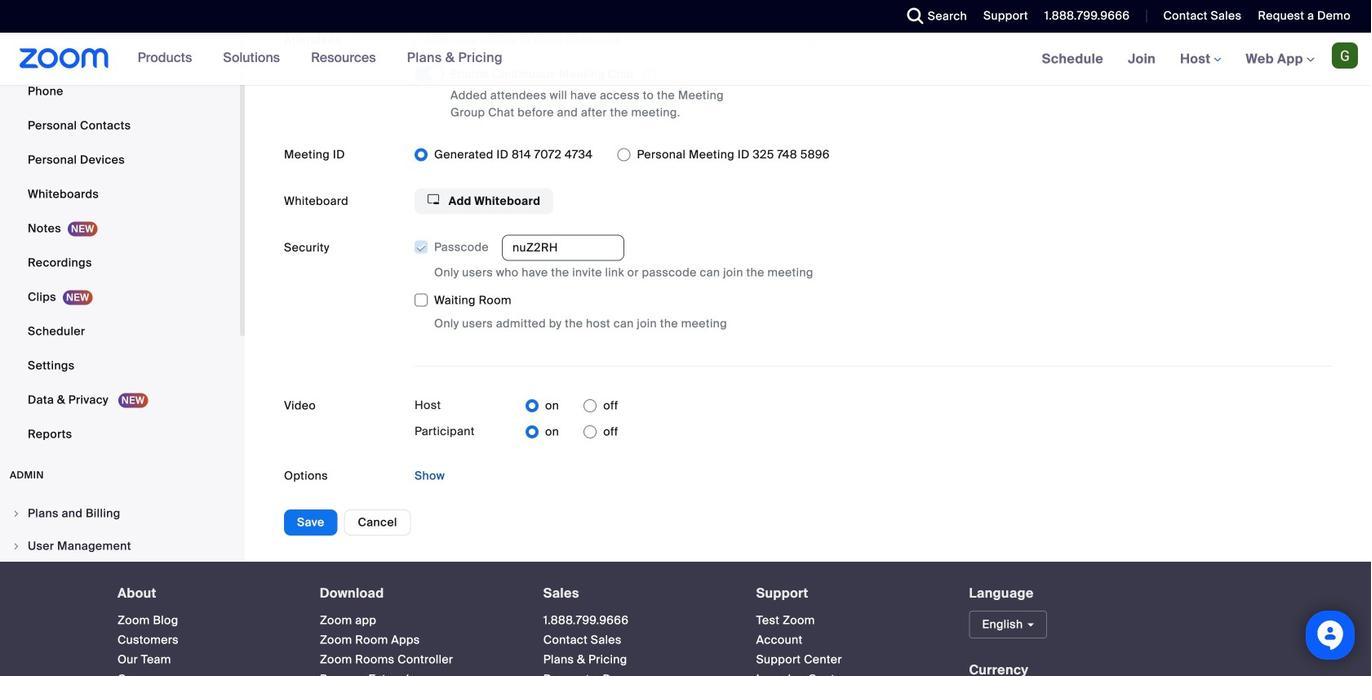 Task type: vqa. For each thing, say whether or not it's contained in the screenshot.
right icon
yes



Task type: locate. For each thing, give the bounding box(es) containing it.
product information navigation
[[125, 33, 515, 85]]

right image
[[11, 509, 21, 519], [11, 542, 21, 551]]

heading
[[118, 586, 291, 601], [320, 586, 514, 601], [544, 586, 727, 601], [757, 586, 940, 601]]

1 vertical spatial menu item
[[0, 531, 240, 562]]

0 vertical spatial menu item
[[0, 498, 240, 529]]

0 vertical spatial right image
[[11, 509, 21, 519]]

1 menu item from the top
[[0, 498, 240, 529]]

banner
[[0, 33, 1372, 86]]

admin menu menu
[[0, 498, 240, 676]]

1 right image from the top
[[11, 509, 21, 519]]

option group
[[415, 142, 1333, 168], [526, 393, 619, 419], [526, 419, 619, 445]]

group
[[414, 235, 1333, 333]]

menu item
[[0, 498, 240, 529], [0, 531, 240, 562]]

1 heading from the left
[[118, 586, 291, 601]]

1 vertical spatial right image
[[11, 542, 21, 551]]

2 right image from the top
[[11, 542, 21, 551]]

None text field
[[502, 235, 625, 261]]



Task type: describe. For each thing, give the bounding box(es) containing it.
personal menu menu
[[0, 0, 240, 453]]

zoom logo image
[[20, 48, 109, 69]]

profile picture image
[[1333, 42, 1359, 69]]

meetings navigation
[[1030, 33, 1372, 86]]

4 heading from the left
[[757, 586, 940, 601]]

3 heading from the left
[[544, 586, 727, 601]]

2 menu item from the top
[[0, 531, 240, 562]]

side navigation navigation
[[0, 0, 245, 676]]

add whiteboard image
[[428, 194, 439, 205]]

2 heading from the left
[[320, 586, 514, 601]]



